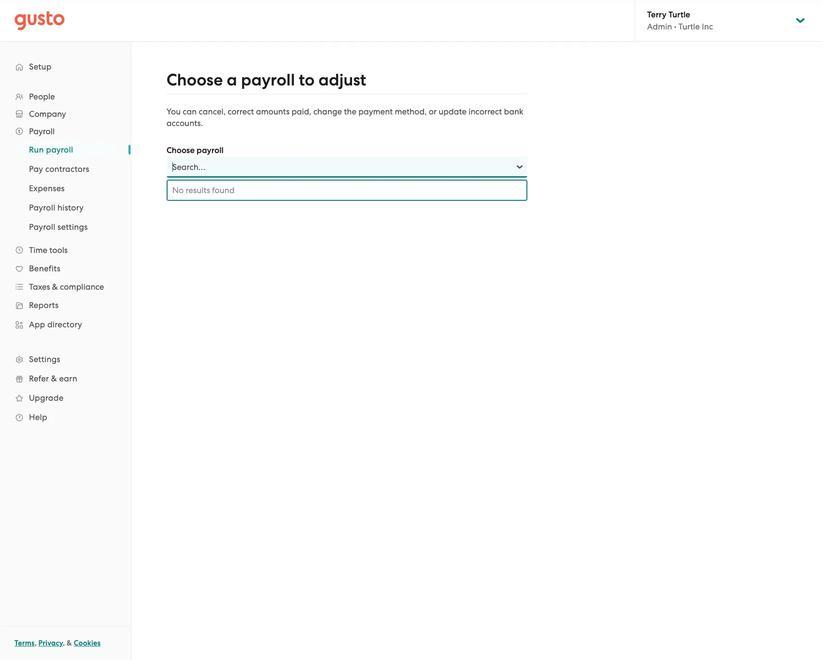 Task type: vqa. For each thing, say whether or not it's contained in the screenshot.
method,
yes



Task type: locate. For each thing, give the bounding box(es) containing it.
history
[[58, 203, 84, 213]]

1 vertical spatial &
[[51, 374, 57, 384]]

list containing run payroll
[[0, 140, 131, 237]]

accounts.
[[167, 118, 203, 128]]

1 horizontal spatial ,
[[63, 640, 65, 648]]

terms link
[[15, 640, 35, 648]]

payroll up search…
[[197, 146, 224, 156]]

payroll up time
[[29, 222, 55, 232]]

None field
[[172, 161, 175, 173]]

upgrade
[[29, 394, 64, 403]]

taxes & compliance
[[29, 282, 104, 292]]

0 vertical spatial payroll
[[29, 127, 55, 136]]

choose
[[167, 70, 223, 90], [167, 146, 195, 156]]

help
[[29, 413, 47, 423]]

pay contractors
[[29, 164, 89, 174]]

payroll inside payroll history link
[[29, 203, 55, 213]]

time tools button
[[10, 242, 121, 259]]

choose for choose a payroll to adjust
[[167, 70, 223, 90]]

terry
[[648, 10, 667, 20]]

& left the cookies button
[[67, 640, 72, 648]]

1 vertical spatial payroll
[[29, 203, 55, 213]]

payroll for payroll settings
[[29, 222, 55, 232]]

reports
[[29, 301, 59, 310]]

or
[[429, 107, 437, 117]]

&
[[52, 282, 58, 292], [51, 374, 57, 384], [67, 640, 72, 648]]

search…
[[172, 162, 206, 172]]

you can cancel, correct amounts paid, change the payment method, or update incorrect bank accounts.
[[167, 107, 524, 128]]

2 list from the top
[[0, 140, 131, 237]]

adjust
[[319, 70, 367, 90]]

earn
[[59, 374, 77, 384]]

people
[[29, 92, 55, 102]]

1 choose from the top
[[167, 70, 223, 90]]

settings
[[29, 355, 60, 365]]

time
[[29, 246, 47, 255]]

terry turtle admin • turtle inc
[[648, 10, 714, 31]]

contractors
[[45, 164, 89, 174]]

company
[[29, 109, 66, 119]]

benefits link
[[10, 260, 121, 278]]

results
[[186, 186, 210, 195]]

payroll
[[29, 127, 55, 136], [29, 203, 55, 213], [29, 222, 55, 232]]

found
[[212, 186, 235, 195]]

2 horizontal spatial payroll
[[241, 70, 295, 90]]

0 vertical spatial &
[[52, 282, 58, 292]]

2 choose from the top
[[167, 146, 195, 156]]

cancel,
[[199, 107, 226, 117]]

payroll up amounts
[[241, 70, 295, 90]]

tools
[[49, 246, 68, 255]]

& left 'earn'
[[51, 374, 57, 384]]

0 vertical spatial choose
[[167, 70, 223, 90]]

& for compliance
[[52, 282, 58, 292]]

payroll down payroll dropdown button
[[46, 145, 73, 155]]

, left the cookies button
[[63, 640, 65, 648]]

1 list from the top
[[0, 88, 131, 427]]

terms
[[15, 640, 35, 648]]

turtle up "•"
[[669, 10, 691, 20]]

1 vertical spatial choose
[[167, 146, 195, 156]]

correct
[[228, 107, 254, 117]]

turtle right "•"
[[679, 22, 701, 31]]

terms , privacy , & cookies
[[15, 640, 101, 648]]

reports link
[[10, 297, 121, 314]]

list
[[0, 88, 131, 427], [0, 140, 131, 237]]

cookies button
[[74, 638, 101, 650]]

2 payroll from the top
[[29, 203, 55, 213]]

3 payroll from the top
[[29, 222, 55, 232]]

payroll
[[241, 70, 295, 90], [46, 145, 73, 155], [197, 146, 224, 156]]

home image
[[15, 11, 65, 30]]

run
[[29, 145, 44, 155]]

choose payroll
[[167, 146, 224, 156]]

no results found
[[172, 186, 235, 195]]

compliance
[[60, 282, 104, 292]]

people button
[[10, 88, 121, 105]]

1 horizontal spatial payroll
[[197, 146, 224, 156]]

2 vertical spatial payroll
[[29, 222, 55, 232]]

app directory link
[[10, 316, 121, 334]]

0 horizontal spatial payroll
[[46, 145, 73, 155]]

choose a payroll to adjust
[[167, 70, 367, 90]]

payroll down "expenses"
[[29, 203, 55, 213]]

change
[[314, 107, 342, 117]]

0 vertical spatial turtle
[[669, 10, 691, 20]]

0 horizontal spatial ,
[[35, 640, 37, 648]]

method,
[[395, 107, 427, 117]]

payroll settings link
[[17, 219, 121, 236]]

choose up can
[[167, 70, 223, 90]]

1 payroll from the top
[[29, 127, 55, 136]]

privacy link
[[38, 640, 63, 648]]

turtle
[[669, 10, 691, 20], [679, 22, 701, 31]]

, left the privacy link
[[35, 640, 37, 648]]

,
[[35, 640, 37, 648], [63, 640, 65, 648]]

payroll down company
[[29, 127, 55, 136]]

payroll for run payroll
[[46, 145, 73, 155]]

payroll inside payroll dropdown button
[[29, 127, 55, 136]]

choose up search…
[[167, 146, 195, 156]]

settings link
[[10, 351, 121, 368]]

privacy
[[38, 640, 63, 648]]

expenses
[[29, 184, 65, 193]]

& right taxes at the top of the page
[[52, 282, 58, 292]]

payroll inside gusto navigation element
[[46, 145, 73, 155]]

payroll settings
[[29, 222, 88, 232]]

inc
[[703, 22, 714, 31]]

amounts
[[256, 107, 290, 117]]

bank
[[505, 107, 524, 117]]

payroll inside payroll settings link
[[29, 222, 55, 232]]

payroll history
[[29, 203, 84, 213]]

& inside taxes & compliance dropdown button
[[52, 282, 58, 292]]

& inside refer & earn link
[[51, 374, 57, 384]]

pay
[[29, 164, 43, 174]]

help link
[[10, 409, 121, 426]]



Task type: describe. For each thing, give the bounding box(es) containing it.
expenses link
[[17, 180, 121, 197]]

taxes & compliance button
[[10, 279, 121, 296]]

the
[[344, 107, 357, 117]]

payroll button
[[10, 123, 121, 140]]

to
[[299, 70, 315, 90]]

can
[[183, 107, 197, 117]]

& for earn
[[51, 374, 57, 384]]

company button
[[10, 105, 121, 123]]

choose for choose payroll
[[167, 146, 195, 156]]

1 vertical spatial turtle
[[679, 22, 701, 31]]

payroll for choose payroll
[[197, 146, 224, 156]]

you
[[167, 107, 181, 117]]

cookies
[[74, 640, 101, 648]]

directory
[[47, 320, 82, 330]]

app
[[29, 320, 45, 330]]

paid,
[[292, 107, 312, 117]]

setup
[[29, 62, 52, 72]]

run payroll link
[[17, 141, 121, 159]]

payroll history link
[[17, 199, 121, 217]]

payment
[[359, 107, 393, 117]]

1 , from the left
[[35, 640, 37, 648]]

taxes
[[29, 282, 50, 292]]

a
[[227, 70, 237, 90]]

app directory
[[29, 320, 82, 330]]

run payroll
[[29, 145, 73, 155]]

setup link
[[10, 58, 121, 75]]

settings
[[58, 222, 88, 232]]

payroll for payroll history
[[29, 203, 55, 213]]

2 , from the left
[[63, 640, 65, 648]]

pay contractors link
[[17, 161, 121, 178]]

upgrade link
[[10, 390, 121, 407]]

admin
[[648, 22, 673, 31]]

payroll for payroll
[[29, 127, 55, 136]]

refer & earn link
[[10, 370, 121, 388]]

list containing people
[[0, 88, 131, 427]]

2 vertical spatial &
[[67, 640, 72, 648]]

•
[[675, 22, 677, 31]]

update
[[439, 107, 467, 117]]

benefits
[[29, 264, 60, 274]]

refer
[[29, 374, 49, 384]]

time tools
[[29, 246, 68, 255]]

refer & earn
[[29, 374, 77, 384]]

no
[[172, 186, 184, 195]]

gusto navigation element
[[0, 42, 131, 443]]

incorrect
[[469, 107, 502, 117]]



